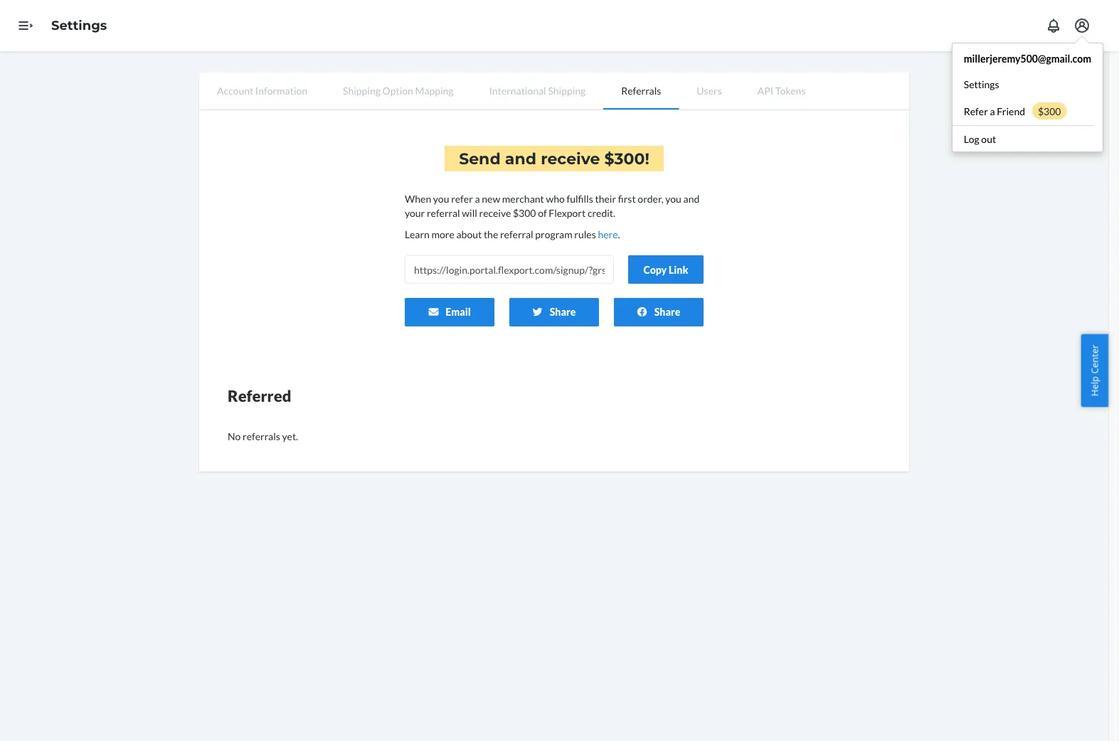 Task type: describe. For each thing, give the bounding box(es) containing it.
international shipping tab
[[472, 73, 604, 108]]

share for 'facebook' image
[[655, 306, 681, 318]]

copy link
[[644, 264, 689, 276]]

center
[[1089, 345, 1101, 374]]

order,
[[638, 193, 664, 205]]

$300 for $300 of flexport credit.
[[513, 207, 536, 219]]

refer a friend
[[964, 105, 1026, 117]]

email link
[[405, 298, 495, 327]]

shipping option mapping
[[343, 84, 454, 96]]

information
[[255, 84, 308, 96]]

here
[[598, 228, 618, 240]]

help center
[[1089, 345, 1101, 397]]

millerjeremy500@gmail.com link
[[953, 46, 1103, 71]]

more
[[432, 228, 455, 240]]

here link
[[598, 228, 618, 240]]

1 vertical spatial settings link
[[953, 71, 1103, 97]]

$300 for $300
[[1038, 105, 1062, 117]]

of
[[538, 207, 547, 219]]

when
[[405, 193, 431, 205]]

merchant
[[502, 193, 544, 205]]

about
[[457, 228, 482, 240]]

help
[[1089, 377, 1101, 397]]

copy
[[644, 264, 667, 276]]

tokens
[[776, 84, 806, 96]]

facebook image
[[637, 307, 647, 317]]

international shipping
[[489, 84, 586, 96]]

shipping inside shipping option mapping tab
[[343, 84, 381, 96]]

2 share link from the left
[[614, 298, 704, 327]]

option
[[383, 84, 413, 96]]

refer
[[964, 105, 988, 117]]

copy link button
[[628, 256, 704, 284]]

referred
[[228, 387, 291, 405]]

shipping option mapping tab
[[325, 73, 472, 108]]

learn
[[405, 228, 430, 240]]

link
[[669, 264, 689, 276]]

account
[[217, 84, 254, 96]]

email
[[446, 306, 471, 318]]

refer
[[451, 193, 473, 205]]

$300 of flexport credit.
[[513, 207, 616, 219]]

learn more about the referral program rules here .
[[405, 228, 620, 240]]

tab list containing account information
[[199, 73, 910, 110]]

1 horizontal spatial referral
[[500, 228, 534, 240]]

account information tab
[[199, 73, 325, 108]]

when you refer a new merchant who fulfills their first order, you and your referral will receive
[[405, 193, 700, 219]]

account information
[[217, 84, 308, 96]]

no referrals yet.
[[228, 430, 298, 442]]

new
[[482, 193, 500, 205]]

friend
[[997, 105, 1026, 117]]

1 horizontal spatial $300
[[605, 149, 645, 168]]

log out
[[964, 133, 997, 145]]

api tokens tab
[[740, 73, 824, 108]]



Task type: vqa. For each thing, say whether or not it's contained in the screenshot.
20 inside the 20 " Height
no



Task type: locate. For each thing, give the bounding box(es) containing it.
.
[[618, 228, 620, 240]]

settings link right open navigation image
[[51, 18, 107, 33]]

open account menu image
[[1074, 17, 1091, 34]]

referral up more
[[427, 207, 460, 219]]

$300 up the first
[[605, 149, 645, 168]]

0 horizontal spatial share link
[[510, 298, 599, 327]]

shipping
[[343, 84, 381, 96], [548, 84, 586, 96]]

0 vertical spatial and
[[505, 149, 537, 168]]

1 vertical spatial settings
[[964, 78, 1000, 90]]

their
[[595, 193, 616, 205]]

twitter image
[[533, 307, 543, 317]]

0 horizontal spatial a
[[475, 193, 480, 205]]

1 horizontal spatial you
[[666, 193, 682, 205]]

1 share link from the left
[[510, 298, 599, 327]]

and right order,
[[684, 193, 700, 205]]

0 vertical spatial referral
[[427, 207, 460, 219]]

settings
[[51, 18, 107, 33], [964, 78, 1000, 90]]

0 horizontal spatial receive
[[479, 207, 511, 219]]

1 vertical spatial referral
[[500, 228, 534, 240]]

envelope image
[[429, 307, 439, 317]]

receive inside when you refer a new merchant who fulfills their first order, you and your referral will receive
[[479, 207, 511, 219]]

shipping inside international shipping tab
[[548, 84, 586, 96]]

share link
[[510, 298, 599, 327], [614, 298, 704, 327]]

log
[[964, 133, 980, 145]]

$300
[[1038, 105, 1062, 117], [605, 149, 645, 168], [513, 207, 536, 219]]

who
[[546, 193, 565, 205]]

and up the merchant
[[505, 149, 537, 168]]

1 horizontal spatial a
[[990, 105, 995, 117]]

referrals tab
[[604, 73, 679, 110]]

you right order,
[[666, 193, 682, 205]]

0 vertical spatial settings link
[[51, 18, 107, 33]]

share right 'facebook' image
[[655, 306, 681, 318]]

shipping right international
[[548, 84, 586, 96]]

no
[[228, 430, 241, 442]]

1 horizontal spatial settings link
[[953, 71, 1103, 97]]

you left refer
[[433, 193, 449, 205]]

send
[[459, 149, 501, 168]]

tab list
[[199, 73, 910, 110]]

2 shipping from the left
[[548, 84, 586, 96]]

rules
[[575, 228, 596, 240]]

referral
[[427, 207, 460, 219], [500, 228, 534, 240]]

1 you from the left
[[433, 193, 449, 205]]

1 shipping from the left
[[343, 84, 381, 96]]

2 you from the left
[[666, 193, 682, 205]]

0 horizontal spatial settings
[[51, 18, 107, 33]]

share
[[550, 306, 576, 318], [655, 306, 681, 318]]

1 horizontal spatial share link
[[614, 298, 704, 327]]

and inside when you refer a new merchant who fulfills their first order, you and your referral will receive
[[684, 193, 700, 205]]

1 share from the left
[[550, 306, 576, 318]]

users tab
[[679, 73, 740, 108]]

credit.
[[588, 207, 616, 219]]

referrals
[[621, 84, 661, 96]]

users
[[697, 84, 722, 96]]

international
[[489, 84, 546, 96]]

2 horizontal spatial $300
[[1038, 105, 1062, 117]]

receive down 'new'
[[479, 207, 511, 219]]

and
[[505, 149, 537, 168], [684, 193, 700, 205]]

2 share from the left
[[655, 306, 681, 318]]

share right twitter icon
[[550, 306, 576, 318]]

send and receive $300 !
[[459, 149, 650, 168]]

$300 down the merchant
[[513, 207, 536, 219]]

open notifications image
[[1046, 17, 1063, 34]]

a
[[990, 105, 995, 117], [475, 193, 480, 205]]

yet.
[[282, 430, 298, 442]]

1 horizontal spatial share
[[655, 306, 681, 318]]

0 vertical spatial settings
[[51, 18, 107, 33]]

out
[[982, 133, 997, 145]]

log out button
[[953, 125, 1095, 152]]

0 vertical spatial $300
[[1038, 105, 1062, 117]]

referrals
[[243, 430, 280, 442]]

help center button
[[1081, 334, 1109, 407]]

1 vertical spatial $300
[[605, 149, 645, 168]]

will
[[462, 207, 477, 219]]

referral inside when you refer a new merchant who fulfills their first order, you and your referral will receive
[[427, 207, 460, 219]]

settings link
[[51, 18, 107, 33], [953, 71, 1103, 97]]

0 vertical spatial a
[[990, 105, 995, 117]]

open navigation image
[[17, 17, 34, 34]]

share for twitter icon
[[550, 306, 576, 318]]

0 horizontal spatial share
[[550, 306, 576, 318]]

$300 up the log out button
[[1038, 105, 1062, 117]]

settings up refer
[[964, 78, 1000, 90]]

you
[[433, 193, 449, 205], [666, 193, 682, 205]]

millerjeremy500@gmail.com
[[964, 52, 1092, 64]]

0 horizontal spatial $300
[[513, 207, 536, 219]]

fulfills
[[567, 193, 593, 205]]

0 horizontal spatial you
[[433, 193, 449, 205]]

!
[[645, 149, 650, 168]]

1 horizontal spatial and
[[684, 193, 700, 205]]

a right refer
[[990, 105, 995, 117]]

program
[[535, 228, 573, 240]]

None text field
[[405, 256, 614, 284]]

first
[[618, 193, 636, 205]]

mapping
[[415, 84, 454, 96]]

0 horizontal spatial settings link
[[51, 18, 107, 33]]

1 horizontal spatial receive
[[541, 149, 600, 168]]

2 vertical spatial $300
[[513, 207, 536, 219]]

1 vertical spatial a
[[475, 193, 480, 205]]

api tokens
[[758, 84, 806, 96]]

0 horizontal spatial shipping
[[343, 84, 381, 96]]

api
[[758, 84, 774, 96]]

1 horizontal spatial shipping
[[548, 84, 586, 96]]

the
[[484, 228, 498, 240]]

a left 'new'
[[475, 193, 480, 205]]

1 horizontal spatial settings
[[964, 78, 1000, 90]]

0 horizontal spatial referral
[[427, 207, 460, 219]]

settings link down millerjeremy500@gmail.com
[[953, 71, 1103, 97]]

receive up fulfills at right top
[[541, 149, 600, 168]]

0 vertical spatial receive
[[541, 149, 600, 168]]

a inside when you refer a new merchant who fulfills their first order, you and your referral will receive
[[475, 193, 480, 205]]

receive
[[541, 149, 600, 168], [479, 207, 511, 219]]

flexport
[[549, 207, 586, 219]]

1 vertical spatial receive
[[479, 207, 511, 219]]

referral right the
[[500, 228, 534, 240]]

your
[[405, 207, 425, 219]]

settings right open navigation image
[[51, 18, 107, 33]]

0 horizontal spatial and
[[505, 149, 537, 168]]

shipping left option
[[343, 84, 381, 96]]

1 vertical spatial and
[[684, 193, 700, 205]]



